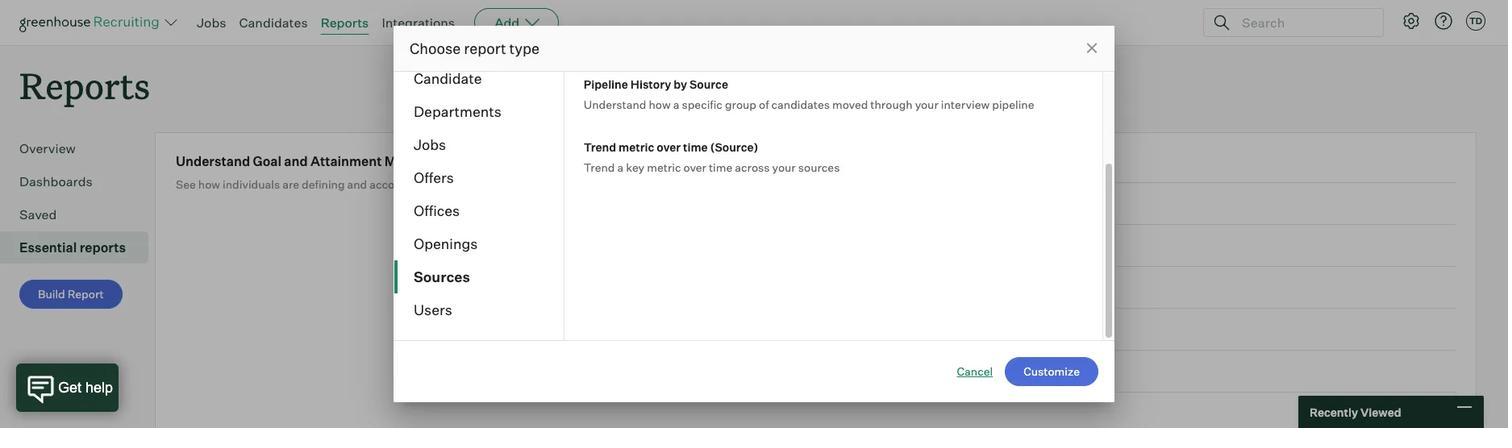 Task type: locate. For each thing, give the bounding box(es) containing it.
reports right candidates
[[321, 15, 369, 31]]

0 horizontal spatial understand
[[176, 153, 250, 170]]

goals
[[449, 178, 478, 191]]

for
[[480, 178, 495, 191]]

how inside understand goal and attainment metrics see how individuals are defining and accomplishing goals for their own personal and team development
[[198, 178, 220, 191]]

1 vertical spatial jobs
[[414, 135, 446, 153]]

1 horizontal spatial your
[[915, 98, 939, 111]]

icon chart link
[[796, 309, 1456, 351]]

icon chart image left customize
[[1008, 368, 1020, 376]]

metric up development
[[647, 160, 681, 174]]

1 vertical spatial reports
[[19, 61, 150, 109]]

1 vertical spatial trend
[[584, 160, 615, 174]]

saved
[[19, 207, 57, 223]]

1 horizontal spatial and
[[347, 178, 367, 191]]

defining
[[302, 178, 345, 191]]

and
[[284, 153, 308, 170], [347, 178, 367, 191], [597, 178, 617, 191]]

and right defining
[[347, 178, 367, 191]]

development
[[648, 178, 718, 191]]

to
[[826, 365, 837, 378]]

specific
[[682, 98, 722, 111]]

metric
[[619, 140, 654, 154], [647, 160, 681, 174]]

0 horizontal spatial a
[[617, 160, 624, 174]]

trend metric over time (source) trend a key metric over time across your sources
[[584, 140, 840, 174]]

0 vertical spatial over
[[657, 140, 681, 154]]

a
[[673, 98, 679, 111], [617, 160, 624, 174]]

your
[[915, 98, 939, 111], [772, 160, 796, 174]]

your right through
[[915, 98, 939, 111]]

0 vertical spatial how
[[649, 98, 671, 111]]

how right see
[[198, 178, 220, 191]]

candidates link
[[239, 15, 308, 31]]

overview link
[[19, 139, 142, 158]]

of
[[759, 98, 769, 111]]

and up are
[[284, 153, 308, 170]]

a down by
[[673, 98, 679, 111]]

a left key
[[617, 160, 624, 174]]

source
[[689, 77, 728, 91]]

1 horizontal spatial a
[[673, 98, 679, 111]]

by
[[674, 77, 687, 91]]

departments
[[414, 102, 502, 120]]

1 vertical spatial your
[[772, 160, 796, 174]]

report
[[67, 287, 104, 301]]

and left team
[[597, 178, 617, 191]]

0 vertical spatial understand
[[584, 98, 646, 111]]

time
[[910, 155, 937, 169], [796, 365, 823, 378]]

1 horizontal spatial time
[[910, 155, 937, 169]]

dashboards
[[19, 174, 93, 190]]

time left (source)
[[683, 140, 708, 154]]

0 horizontal spatial goal
[[253, 153, 281, 170]]

0 vertical spatial goal
[[253, 153, 281, 170]]

2 horizontal spatial and
[[597, 178, 617, 191]]

understand
[[584, 98, 646, 111], [176, 153, 250, 170]]

0 vertical spatial a
[[673, 98, 679, 111]]

group
[[725, 98, 756, 111]]

individual goals over time link
[[796, 153, 1456, 183]]

jobs left 'candidates' link
[[197, 15, 226, 31]]

attainment right "offer"
[[942, 365, 1001, 378]]

your inside pipeline history by source understand how a specific group of candidates moved through your interview pipeline
[[915, 98, 939, 111]]

metric up key
[[619, 140, 654, 154]]

icon chart image
[[1091, 326, 1103, 334], [1008, 368, 1020, 376]]

0 horizontal spatial attainment
[[310, 153, 382, 170]]

time down (source)
[[709, 160, 732, 174]]

jobs link
[[197, 15, 226, 31]]

0 horizontal spatial time
[[683, 140, 708, 154]]

td button
[[1466, 11, 1485, 31]]

td button
[[1463, 8, 1489, 34]]

users
[[414, 301, 452, 319]]

2 trend from the top
[[584, 160, 615, 174]]

1 vertical spatial a
[[617, 160, 624, 174]]

goal up individuals
[[253, 153, 281, 170]]

jobs
[[197, 15, 226, 31], [414, 135, 446, 153]]

0 horizontal spatial how
[[198, 178, 220, 191]]

how
[[649, 98, 671, 111], [198, 178, 220, 191]]

0 vertical spatial icon chart image
[[1091, 326, 1103, 334]]

Search text field
[[1238, 11, 1369, 34]]

personal
[[548, 178, 594, 191]]

0 horizontal spatial time
[[796, 365, 823, 378]]

a inside pipeline history by source understand how a specific group of candidates moved through your interview pipeline
[[673, 98, 679, 111]]

choose report type
[[410, 40, 540, 57]]

integrations link
[[382, 15, 455, 31]]

(source)
[[710, 140, 758, 154]]

1 horizontal spatial reports
[[321, 15, 369, 31]]

goals
[[850, 155, 880, 169]]

understand down 'pipeline' at left top
[[584, 98, 646, 111]]

1 horizontal spatial attainment
[[942, 365, 1001, 378]]

build report button
[[19, 280, 122, 309]]

a inside trend metric over time (source) trend a key metric over time across your sources
[[617, 160, 624, 174]]

pipeline
[[992, 98, 1034, 111]]

understand inside understand goal and attainment metrics see how individuals are defining and accomplishing goals for their own personal and team development
[[176, 153, 250, 170]]

1 horizontal spatial how
[[649, 98, 671, 111]]

time left the to
[[796, 365, 823, 378]]

1 horizontal spatial understand
[[584, 98, 646, 111]]

0 vertical spatial trend
[[584, 140, 616, 154]]

time right over
[[910, 155, 937, 169]]

attainment up defining
[[310, 153, 382, 170]]

1 horizontal spatial goal
[[915, 365, 939, 378]]

dashboards link
[[19, 172, 142, 191]]

1 horizontal spatial icon chart image
[[1091, 326, 1103, 334]]

cancel link
[[957, 364, 993, 380]]

integrations
[[382, 15, 455, 31]]

1 horizontal spatial jobs
[[414, 135, 446, 153]]

goal
[[253, 153, 281, 170], [915, 365, 939, 378]]

1 horizontal spatial over
[[683, 160, 706, 174]]

your inside trend metric over time (source) trend a key metric over time across your sources
[[772, 160, 796, 174]]

attainment
[[310, 153, 382, 170], [942, 365, 1001, 378]]

over
[[657, 140, 681, 154], [683, 160, 706, 174]]

team
[[619, 178, 646, 191]]

sources
[[798, 160, 840, 174]]

over
[[883, 155, 908, 169]]

icon chart image up customize 'button'
[[1091, 326, 1103, 334]]

0 vertical spatial reports
[[321, 15, 369, 31]]

openings
[[414, 235, 478, 252]]

td
[[1469, 15, 1482, 27]]

1 vertical spatial how
[[198, 178, 220, 191]]

1 vertical spatial metric
[[647, 160, 681, 174]]

how down history
[[649, 98, 671, 111]]

see
[[176, 178, 196, 191]]

1 vertical spatial attainment
[[942, 365, 1001, 378]]

choose
[[410, 40, 461, 57]]

0 vertical spatial your
[[915, 98, 939, 111]]

reports
[[321, 15, 369, 31], [19, 61, 150, 109]]

1 horizontal spatial time
[[709, 160, 732, 174]]

understand up see
[[176, 153, 250, 170]]

your right across
[[772, 160, 796, 174]]

understand inside pipeline history by source understand how a specific group of candidates moved through your interview pipeline
[[584, 98, 646, 111]]

0 vertical spatial attainment
[[310, 153, 382, 170]]

0 vertical spatial jobs
[[197, 15, 226, 31]]

reports down 'greenhouse recruiting' image
[[19, 61, 150, 109]]

attainment inside understand goal and attainment metrics see how individuals are defining and accomplishing goals for their own personal and team development
[[310, 153, 382, 170]]

0 horizontal spatial your
[[772, 160, 796, 174]]

0 vertical spatial time
[[910, 155, 937, 169]]

understand goal and attainment metrics see how individuals are defining and accomplishing goals for their own personal and team development
[[176, 153, 718, 191]]

goal right "offer"
[[915, 365, 939, 378]]

1 vertical spatial understand
[[176, 153, 250, 170]]

0 horizontal spatial icon chart image
[[1008, 368, 1020, 376]]

key
[[626, 160, 645, 174]]

time
[[683, 140, 708, 154], [709, 160, 732, 174]]

jobs up the metrics at the left top
[[414, 135, 446, 153]]

trend
[[584, 140, 616, 154], [584, 160, 615, 174]]



Task type: vqa. For each thing, say whether or not it's contained in the screenshot.
Candidate Report Report
no



Task type: describe. For each thing, give the bounding box(es) containing it.
saved link
[[19, 205, 142, 224]]

how inside pipeline history by source understand how a specific group of candidates moved through your interview pipeline
[[649, 98, 671, 111]]

candidates
[[239, 15, 308, 31]]

individual goals over time
[[796, 155, 937, 169]]

goal inside understand goal and attainment metrics see how individuals are defining and accomplishing goals for their own personal and team development
[[253, 153, 281, 170]]

cancel
[[957, 365, 993, 378]]

candidates
[[771, 98, 830, 111]]

configure image
[[1402, 11, 1421, 31]]

offer
[[886, 365, 912, 378]]

history
[[630, 77, 671, 91]]

essential
[[19, 240, 77, 256]]

pipeline
[[584, 77, 628, 91]]

offices
[[414, 202, 460, 219]]

jobs inside choose report type dialog
[[414, 135, 446, 153]]

build
[[38, 287, 65, 301]]

essential reports link
[[19, 238, 142, 257]]

across
[[735, 160, 770, 174]]

are
[[282, 178, 299, 191]]

type
[[509, 40, 540, 57]]

viewed
[[1360, 405, 1401, 419]]

0 horizontal spatial over
[[657, 140, 681, 154]]

own
[[524, 178, 546, 191]]

individuals
[[223, 178, 280, 191]]

1 vertical spatial time
[[796, 365, 823, 378]]

recently viewed
[[1310, 405, 1401, 419]]

0 vertical spatial time
[[683, 140, 708, 154]]

1 vertical spatial icon chart image
[[1008, 368, 1020, 376]]

candidate
[[414, 69, 482, 87]]

add button
[[474, 8, 559, 37]]

interview
[[941, 98, 990, 111]]

icon chart image inside icon chart link
[[1091, 326, 1103, 334]]

sources
[[414, 268, 470, 285]]

0 horizontal spatial reports
[[19, 61, 150, 109]]

a for specific
[[673, 98, 679, 111]]

1 trend from the top
[[584, 140, 616, 154]]

overview
[[19, 140, 76, 157]]

0 horizontal spatial jobs
[[197, 15, 226, 31]]

greenhouse recruiting image
[[19, 13, 165, 32]]

1 vertical spatial goal
[[915, 365, 939, 378]]

their
[[497, 178, 522, 191]]

through
[[870, 98, 913, 111]]

customize button
[[1005, 357, 1098, 386]]

choose report type dialog
[[394, 0, 1115, 402]]

reports
[[80, 240, 126, 256]]

1 vertical spatial over
[[683, 160, 706, 174]]

offers
[[414, 169, 454, 186]]

build report
[[38, 287, 104, 301]]

time to approve offer goal attainment
[[796, 365, 1001, 378]]

moved
[[832, 98, 868, 111]]

reports link
[[321, 15, 369, 31]]

recently
[[1310, 405, 1358, 419]]

customize
[[1024, 365, 1080, 378]]

add
[[494, 15, 520, 31]]

individual
[[796, 155, 848, 169]]

essential reports
[[19, 240, 126, 256]]

a for key
[[617, 160, 624, 174]]

0 horizontal spatial and
[[284, 153, 308, 170]]

metrics
[[385, 153, 432, 170]]

approve
[[839, 365, 884, 378]]

pipeline history by source understand how a specific group of candidates moved through your interview pipeline
[[584, 77, 1034, 111]]

accomplishing
[[370, 178, 447, 191]]

0 vertical spatial metric
[[619, 140, 654, 154]]

1 vertical spatial time
[[709, 160, 732, 174]]

report
[[464, 40, 506, 57]]



